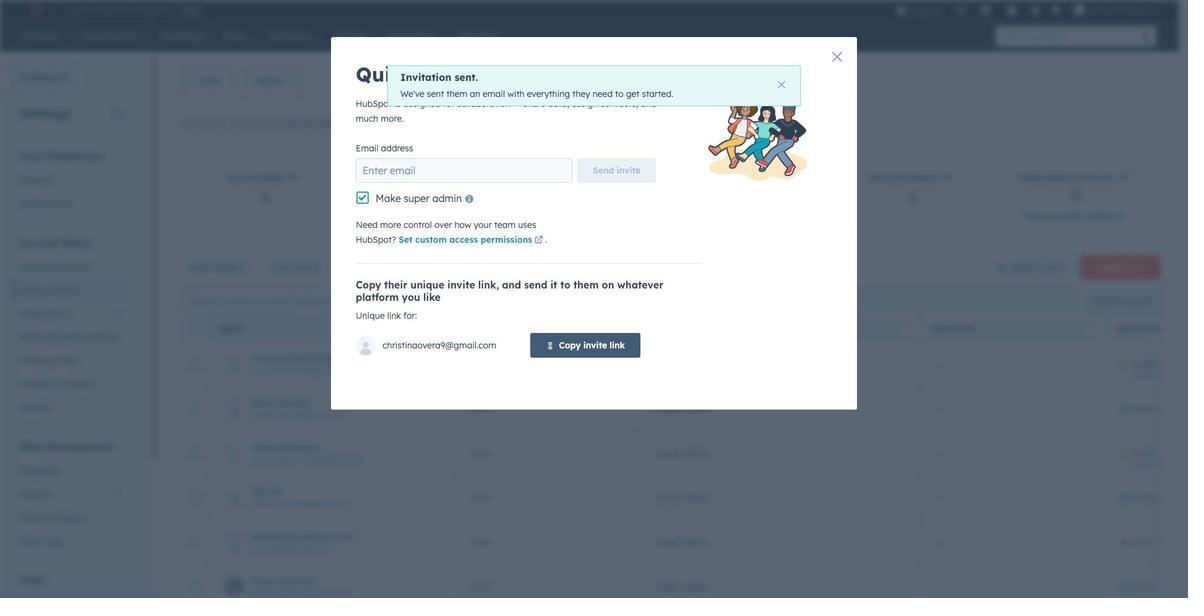 Task type: vqa. For each thing, say whether or not it's contained in the screenshot.
[object Object] complete progress bar
no



Task type: describe. For each thing, give the bounding box(es) containing it.
access element
[[642, 343, 920, 387]]

1 vertical spatial close image
[[778, 81, 785, 88]]

1 press to sort. element from the left
[[627, 324, 631, 334]]

Search name or email address search field
[[183, 291, 363, 313]]

Search HubSpot search field
[[996, 26, 1135, 47]]

jer mill image
[[1073, 4, 1084, 15]]

account setup element
[[12, 236, 129, 420]]

press to sort. image
[[905, 324, 909, 333]]

0 vertical spatial link opens in a new window image
[[1115, 213, 1124, 222]]

0 horizontal spatial link opens in a new window image
[[534, 234, 543, 249]]

Enter email email field
[[356, 158, 572, 183]]

3 press to sort. element from the left
[[1091, 324, 1095, 334]]

1 press to sort. image from the left
[[627, 324, 631, 333]]



Task type: locate. For each thing, give the bounding box(es) containing it.
your preferences element
[[12, 150, 129, 216]]

1 horizontal spatial link opens in a new window image
[[1115, 210, 1124, 225]]

0 vertical spatial close image
[[832, 52, 842, 62]]

1 vertical spatial link opens in a new window image
[[534, 234, 543, 249]]

2 horizontal spatial press to sort. element
[[1091, 324, 1095, 334]]

press to sort. image
[[627, 324, 631, 333], [1091, 324, 1095, 333]]

2 press to sort. element from the left
[[905, 324, 909, 334]]

0 vertical spatial link opens in a new window image
[[1115, 210, 1124, 225]]

close image
[[832, 52, 842, 62], [778, 81, 785, 88]]

dialog
[[331, 37, 857, 410]]

1 horizontal spatial press to sort. element
[[905, 324, 909, 334]]

0 horizontal spatial link opens in a new window image
[[534, 236, 543, 246]]

alert
[[387, 66, 801, 106]]

0 horizontal spatial press to sort. image
[[627, 324, 631, 333]]

1 horizontal spatial link opens in a new window image
[[1115, 213, 1124, 222]]

data management element
[[12, 441, 129, 554]]

0 horizontal spatial close image
[[778, 81, 785, 88]]

link opens in a new window image
[[1115, 210, 1124, 225], [534, 236, 543, 246]]

navigation
[[180, 66, 300, 97]]

menu
[[890, 0, 1164, 20]]

0 horizontal spatial press to sort. element
[[627, 324, 631, 334]]

marketplaces image
[[980, 6, 991, 17]]

press to sort. element
[[627, 324, 631, 334], [905, 324, 909, 334], [1091, 324, 1095, 334]]

link opens in a new window image
[[1115, 213, 1124, 222], [534, 234, 543, 249]]

1 horizontal spatial press to sort. image
[[1091, 324, 1095, 333]]

2 press to sort. image from the left
[[1091, 324, 1095, 333]]

1 vertical spatial link opens in a new window image
[[534, 236, 543, 246]]

1 horizontal spatial close image
[[832, 52, 842, 62]]



